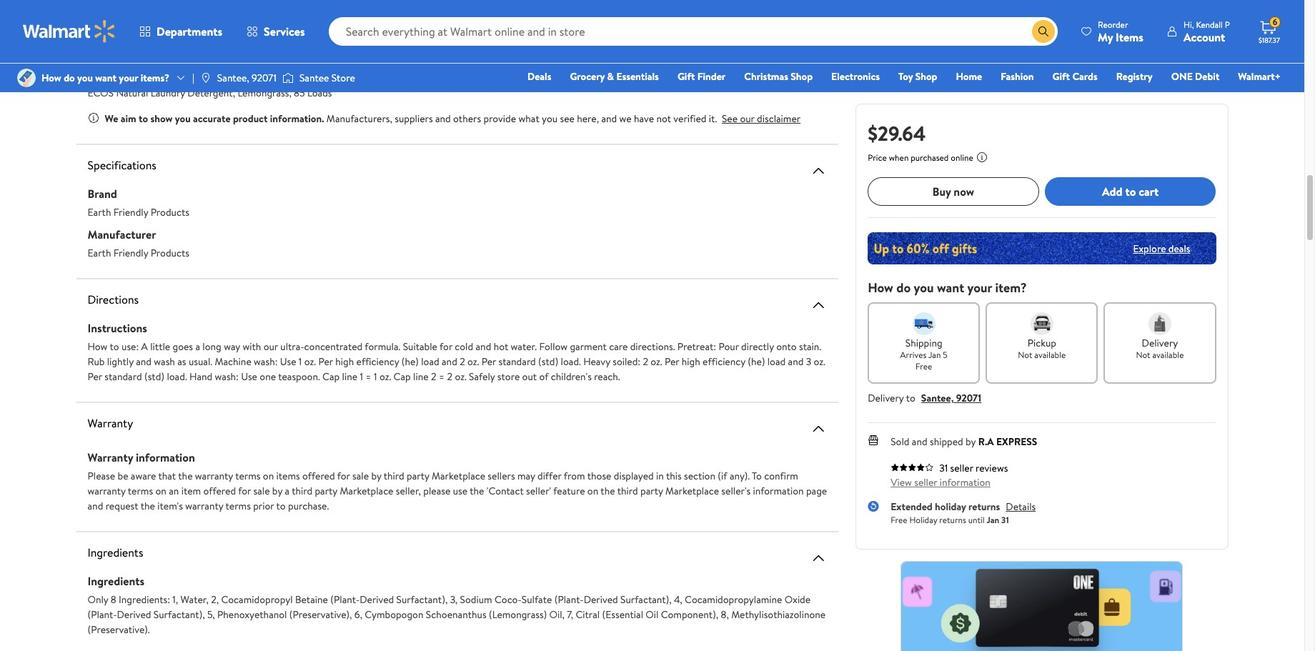 Task type: locate. For each thing, give the bounding box(es) containing it.
to inside the formula for ecos? laundry detergent is simple: high-quality ingredients + low price + a little love = our best seller! perfect for colors, whites, and all fabrics, ecos? has a built-in fabric softener to save you money. concentrated formula with plant-derived cleaning agents. all scents made with aromatic natural fragrances and essential oils. hypoallergenic. great for hot and cold water, he and standard machines.
[[213, 46, 222, 60]]

1 horizontal spatial wash:
[[254, 354, 278, 369]]

santee, 92071 button
[[922, 391, 982, 405]]

third down the displayed
[[618, 484, 638, 498]]

do
[[64, 71, 75, 85], [897, 279, 911, 297]]

not for pickup
[[1018, 349, 1033, 361]]

offered right item
[[203, 484, 236, 498]]

intent image for pickup image
[[1031, 312, 1054, 335]]

a inside warranty information please be aware that the warranty terms on items offered for sale by third party marketplace sellers may differ from those displayed in this section (if any). to confirm warranty terms on an item offered for sale by a third party marketplace seller, please use the 'contact seller' feature on the third party marketplace seller's information page and request the item's warranty terms prior to purchase.
[[285, 484, 290, 498]]

scents
[[567, 46, 595, 60]]

reorder
[[1098, 18, 1129, 30]]

2 available from the left
[[1153, 349, 1184, 361]]

1 + from the left
[[422, 31, 428, 45]]

marketplace left seller,
[[340, 484, 394, 498]]

1 horizontal spatial surfactant),
[[397, 592, 448, 607]]

1 horizontal spatial sale
[[353, 469, 369, 483]]

price
[[868, 152, 887, 164]]

0 horizontal spatial free
[[891, 514, 908, 526]]

our left ultra-
[[264, 339, 278, 354]]

our
[[539, 31, 553, 45], [740, 111, 755, 125], [264, 339, 278, 354]]

friendly down manufacturer
[[114, 246, 148, 260]]

to left 'cart'
[[1126, 184, 1137, 199]]

to right prior
[[276, 499, 286, 513]]

wash: up one
[[254, 354, 278, 369]]

2 not from the left
[[1137, 349, 1151, 361]]

0 horizontal spatial load
[[421, 354, 439, 369]]

1 vertical spatial do
[[897, 279, 911, 297]]

terms left prior
[[226, 499, 251, 513]]

warranty image
[[810, 420, 827, 437]]

and inside warranty information please be aware that the warranty terms on items offered for sale by third party marketplace sellers may differ from those displayed in this section (if any). to confirm warranty terms on an item offered for sale by a third party marketplace seller, please use the 'contact seller' feature on the third party marketplace seller's information page and request the item's warranty terms prior to purchase.
[[88, 499, 103, 513]]

2 + from the left
[[472, 31, 478, 45]]

a
[[141, 339, 148, 354]]

0 horizontal spatial by
[[272, 484, 282, 498]]

with inside instructions how to use: a little goes a long way with our ultra-concentrated formula. suitable for cold and hot water. follow garment care directions. pretreat: pour directly onto stain. rub lightly and wash as usual. machine wash: use 1 oz. per high efficiency (he) load and 2 oz. per standard (std) load. heavy soiled: 2 oz. per high efficiency (he) load and 3 oz. per standard (std) load. hand wash: use one teaspoon. cap line 1 = 1 oz. cap line 2 = 2 oz. safely store out of children's reach.
[[243, 339, 261, 354]]

the
[[88, 31, 103, 45]]

3.8387 stars out of 5, based on 31 seller reviews element
[[891, 463, 934, 472]]

have
[[634, 111, 654, 125]]

oil,
[[550, 607, 565, 622]]

surfactant), up cymbopogon
[[397, 592, 448, 607]]

0 vertical spatial our
[[539, 31, 553, 45]]

1 vertical spatial in
[[656, 469, 664, 483]]

31 inside extended holiday returns details free holiday returns until jan 31
[[1002, 514, 1009, 526]]

hot
[[220, 61, 235, 75], [494, 339, 509, 354]]

warranty down "please"
[[88, 484, 126, 498]]

reorder my items
[[1098, 18, 1144, 45]]

1 vertical spatial use
[[241, 369, 257, 384]]

1 vertical spatial our
[[740, 111, 755, 125]]

oils.
[[88, 61, 105, 75]]

the formula for ecos? laundry detergent is simple: high-quality ingredients + low price + a little love = our best seller! perfect for colors, whites, and all fabrics, ecos? has a built-in fabric softener to save you money. concentrated formula with plant-derived cleaning agents. all scents made with aromatic natural fragrances and essential oils. hypoallergenic. great for hot and cold water, he and standard machines.
[[88, 31, 824, 75]]

shop right toy
[[916, 69, 938, 84]]

0 vertical spatial friendly
[[114, 205, 148, 219]]

terms
[[235, 469, 261, 483], [128, 484, 153, 498], [226, 499, 251, 513]]

hot left water.
[[494, 339, 509, 354]]

1 warranty from the top
[[88, 415, 133, 431]]

1 vertical spatial products
[[151, 246, 189, 260]]

jan right until
[[987, 514, 1000, 526]]

how
[[41, 71, 61, 85], [868, 279, 894, 297], [88, 339, 108, 354]]

items
[[1116, 29, 1144, 45]]

delivery for to
[[868, 391, 904, 405]]

up to sixty percent off deals. shop now. image
[[868, 232, 1217, 265]]

0 horizontal spatial surfactant),
[[154, 607, 205, 622]]

delivery up sold
[[868, 391, 904, 405]]

1 vertical spatial wash:
[[215, 369, 239, 384]]

available for delivery
[[1153, 349, 1184, 361]]

natural
[[116, 86, 148, 100]]

0 vertical spatial 31
[[940, 461, 948, 476]]

2 high from the left
[[682, 354, 701, 369]]

1 vertical spatial free
[[891, 514, 908, 526]]

warranty for warranty
[[88, 415, 133, 431]]

2 horizontal spatial standard
[[499, 354, 536, 369]]

(plant- up 6,
[[331, 592, 360, 607]]

derived up cymbopogon
[[360, 592, 394, 607]]

0 horizontal spatial on
[[155, 484, 167, 498]]

1 gift from the left
[[678, 69, 695, 84]]

85
[[294, 86, 305, 100]]

our inside the formula for ecos? laundry detergent is simple: high-quality ingredients + low price + a little love = our best seller! perfect for colors, whites, and all fabrics, ecos? has a built-in fabric softener to save you money. concentrated formula with plant-derived cleaning agents. all scents made with aromatic natural fragrances and essential oils. hypoallergenic. great for hot and cold water, he and standard machines.
[[539, 31, 553, 45]]

standard
[[340, 61, 379, 75], [499, 354, 536, 369], [105, 369, 142, 384]]

1 shop from the left
[[791, 69, 813, 84]]

0 vertical spatial by
[[966, 435, 976, 449]]

from
[[564, 469, 585, 483]]

want for item?
[[937, 279, 965, 297]]

standard down 'lightly'
[[105, 369, 142, 384]]

1 horizontal spatial want
[[937, 279, 965, 297]]

in left this
[[656, 469, 664, 483]]

0 horizontal spatial efficiency
[[356, 354, 399, 369]]

holiday
[[910, 514, 938, 526]]

1 vertical spatial sale
[[253, 484, 270, 498]]

search icon image
[[1038, 26, 1050, 37]]

line down suitable
[[413, 369, 429, 384]]

2 gift from the left
[[1053, 69, 1070, 84]]

cold up safely
[[455, 339, 473, 354]]

load down suitable
[[421, 354, 439, 369]]

1 horizontal spatial standard
[[340, 61, 379, 75]]

deals
[[528, 69, 552, 84]]

cleaning
[[480, 46, 517, 60]]

1 vertical spatial (std)
[[144, 369, 165, 384]]

holiday
[[935, 500, 967, 514]]

not for delivery
[[1137, 349, 1151, 361]]

shop for christmas shop
[[791, 69, 813, 84]]

2 horizontal spatial our
[[740, 111, 755, 125]]

2 vertical spatial our
[[264, 339, 278, 354]]

not inside pickup not available
[[1018, 349, 1033, 361]]

how right directions image
[[868, 279, 894, 297]]

formula up built-
[[106, 31, 140, 45]]

hi,
[[1184, 18, 1195, 30]]

citral
[[576, 607, 600, 622]]

instructions how to use: a little goes a long way with our ultra-concentrated formula. suitable for cold and hot water. follow garment care directions. pretreat: pour directly onto stain. rub lightly and wash as usual. machine wash: use 1 oz. per high efficiency (he) load and 2 oz. per standard (std) load. heavy soiled: 2 oz. per high efficiency (he) load and 3 oz. per standard (std) load. hand wash: use one teaspoon. cap line 1 = 1 oz. cap line 2 = 2 oz. safely store out of children's reach.
[[88, 320, 826, 384]]

1 line from the left
[[342, 369, 358, 384]]

ecos? up 'essential' at the top right of the page
[[786, 31, 817, 45]]

31 down shipped
[[940, 461, 948, 476]]

see
[[722, 111, 738, 125]]

wash: down the machine
[[215, 369, 239, 384]]

= down the formula.
[[366, 369, 372, 384]]

offered right 'items'
[[302, 469, 335, 483]]

not down intent image for pickup at the right of page
[[1018, 349, 1033, 361]]

(std) up of on the bottom of the page
[[538, 354, 559, 369]]

0 vertical spatial (std)
[[538, 354, 559, 369]]

formula down ingredients
[[361, 46, 395, 60]]

surfactant), down 1, on the left
[[154, 607, 205, 622]]

1 vertical spatial friendly
[[114, 246, 148, 260]]

follow
[[539, 339, 568, 354]]

jan inside extended holiday returns details free holiday returns until jan 31
[[987, 514, 1000, 526]]

per down rub
[[88, 369, 102, 384]]

available down intent image for pickup at the right of page
[[1035, 349, 1066, 361]]

free for shipping
[[916, 360, 933, 373]]

third up purchase.
[[292, 484, 313, 498]]

0 vertical spatial offered
[[302, 469, 335, 483]]

marketplace down section
[[666, 484, 719, 498]]

information up holiday
[[940, 476, 991, 490]]

in inside warranty information please be aware that the warranty terms on items offered for sale by third party marketplace sellers may differ from those displayed in this section (if any). to confirm warranty terms on an item offered for sale by a third party marketplace seller, please use the 'contact seller' feature on the third party marketplace seller's information page and request the item's warranty terms prior to purchase.
[[656, 469, 664, 483]]

jan left 5
[[929, 349, 941, 361]]

free inside extended holiday returns details free holiday returns until jan 31
[[891, 514, 908, 526]]

1 horizontal spatial  image
[[282, 71, 294, 85]]

per down the concentrated
[[318, 354, 333, 369]]

0 horizontal spatial (he)
[[402, 354, 419, 369]]

free
[[916, 360, 933, 373], [891, 514, 908, 526]]

the left item's
[[141, 499, 155, 513]]

0 horizontal spatial party
[[315, 484, 338, 498]]

2 products from the top
[[151, 246, 189, 260]]

0 horizontal spatial shop
[[791, 69, 813, 84]]

92071 up lemongrass,
[[252, 71, 277, 85]]

efficiency down pour
[[703, 354, 746, 369]]

returns left until
[[940, 514, 967, 526]]

arrives
[[901, 349, 927, 361]]

 image
[[282, 71, 294, 85], [200, 72, 212, 84]]

2 vertical spatial standard
[[105, 369, 142, 384]]

1 vertical spatial hot
[[494, 339, 509, 354]]

party up seller,
[[407, 469, 429, 483]]

in inside the formula for ecos? laundry detergent is simple: high-quality ingredients + low price + a little love = our best seller! perfect for colors, whites, and all fabrics, ecos? has a built-in fabric softener to save you money. concentrated formula with plant-derived cleaning agents. all scents made with aromatic natural fragrances and essential oils. hypoallergenic. great for hot and cold water, he and standard machines.
[[135, 46, 143, 60]]

water.
[[511, 339, 537, 354]]

0 horizontal spatial gift
[[678, 69, 695, 84]]

2 cap from the left
[[394, 369, 411, 384]]

now
[[954, 184, 975, 199]]

1 horizontal spatial efficiency
[[703, 354, 746, 369]]

1 vertical spatial delivery
[[868, 391, 904, 405]]

free for extended
[[891, 514, 908, 526]]

cymbopogon
[[365, 607, 424, 622]]

2 (he) from the left
[[748, 354, 765, 369]]

to left santee, 92071 button
[[906, 391, 916, 405]]

(he)
[[402, 354, 419, 369], [748, 354, 765, 369]]

how inside instructions how to use: a little goes a long way with our ultra-concentrated formula. suitable for cold and hot water. follow garment care directions. pretreat: pour directly onto stain. rub lightly and wash as usual. machine wash: use 1 oz. per high efficiency (he) load and 2 oz. per standard (std) load. heavy soiled: 2 oz. per high efficiency (he) load and 3 oz. per standard (std) load. hand wash: use one teaspoon. cap line 1 = 1 oz. cap line 2 = 2 oz. safely store out of children's reach.
[[88, 339, 108, 354]]

when
[[889, 152, 909, 164]]

how up rub
[[88, 339, 108, 354]]

=
[[531, 31, 537, 45], [366, 369, 372, 384], [439, 369, 445, 384]]

7,
[[567, 607, 574, 622]]

2 horizontal spatial (plant-
[[555, 592, 584, 607]]

1 horizontal spatial line
[[413, 369, 429, 384]]

load. down as
[[167, 369, 187, 384]]

(plant-
[[331, 592, 360, 607], [555, 592, 584, 607], [88, 607, 117, 622]]

in up hypoallergenic.
[[135, 46, 143, 60]]

1 up teaspoon.
[[299, 354, 302, 369]]

stain.
[[799, 339, 822, 354]]

0 horizontal spatial ecos?
[[158, 31, 189, 45]]

delivery to santee, 92071
[[868, 391, 982, 405]]

0 horizontal spatial third
[[292, 484, 313, 498]]

load. up "children's"
[[561, 354, 581, 369]]

ingredients up the 8
[[88, 573, 145, 589]]

coco-
[[495, 592, 522, 607]]

brand
[[88, 186, 117, 201]]

2 horizontal spatial surfactant),
[[621, 592, 672, 607]]

1 horizontal spatial in
[[656, 469, 664, 483]]

ecos natural laundry detergent, lemongrass, 85 loads
[[88, 86, 332, 100]]

machine
[[215, 354, 252, 369]]

1 load from the left
[[421, 354, 439, 369]]

seller!
[[577, 31, 603, 45]]

you inside the formula for ecos? laundry detergent is simple: high-quality ingredients + low price + a little love = our best seller! perfect for colors, whites, and all fabrics, ecos? has a built-in fabric softener to save you money. concentrated formula with plant-derived cleaning agents. all scents made with aromatic natural fragrances and essential oils. hypoallergenic. great for hot and cold water, he and standard machines.
[[246, 46, 262, 60]]

0 horizontal spatial not
[[1018, 349, 1033, 361]]

product
[[88, 0, 127, 16]]

gift inside gift finder link
[[678, 69, 695, 84]]

1 horizontal spatial load
[[768, 354, 786, 369]]

1 vertical spatial 92071
[[957, 391, 982, 405]]

1 vertical spatial warranty
[[88, 449, 133, 465]]

delivery down intent image for delivery
[[1142, 336, 1179, 350]]

(lemongrass)
[[489, 607, 547, 622]]

buy
[[933, 184, 951, 199]]

product details
[[88, 0, 162, 16]]

sodium
[[460, 592, 492, 607]]

to left save
[[213, 46, 222, 60]]

2 shop from the left
[[916, 69, 938, 84]]

hot inside the formula for ecos? laundry detergent is simple: high-quality ingredients + low price + a little love = our best seller! perfect for colors, whites, and all fabrics, ecos? has a built-in fabric softener to save you money. concentrated formula with plant-derived cleaning agents. all scents made with aromatic natural fragrances and essential oils. hypoallergenic. great for hot and cold water, he and standard machines.
[[220, 61, 235, 75]]

warranty up item
[[195, 469, 233, 483]]

information down confirm
[[753, 484, 804, 498]]

agents.
[[519, 46, 551, 60]]

on down those
[[588, 484, 599, 498]]

ingredients image
[[810, 550, 827, 567]]

0 horizontal spatial =
[[366, 369, 372, 384]]

view seller information
[[891, 476, 991, 490]]

your up natural
[[119, 71, 138, 85]]

how for how do you want your items?
[[41, 71, 61, 85]]

3,
[[450, 592, 458, 607]]

1 vertical spatial how
[[868, 279, 894, 297]]

heavy
[[584, 354, 611, 369]]

derived down ingredients:
[[117, 607, 151, 622]]

item?
[[996, 279, 1027, 297]]

0 horizontal spatial delivery
[[868, 391, 904, 405]]

load
[[421, 354, 439, 369], [768, 354, 786, 369]]

your for items?
[[119, 71, 138, 85]]

 image left the santee
[[282, 71, 294, 85]]

your left item?
[[968, 279, 993, 297]]

(he) down suitable
[[402, 354, 419, 369]]

1 horizontal spatial +
[[472, 31, 478, 45]]

1 horizontal spatial free
[[916, 360, 933, 373]]

(plant- up the 7,
[[555, 592, 584, 607]]

|
[[192, 71, 194, 85]]

for up fabric
[[142, 31, 155, 45]]

Walmart Site-Wide search field
[[329, 17, 1058, 46]]

0 vertical spatial your
[[119, 71, 138, 85]]

a right has
[[104, 46, 109, 60]]

displayed
[[614, 469, 654, 483]]

all
[[553, 46, 565, 60]]

0 vertical spatial warranty
[[88, 415, 133, 431]]

0 vertical spatial ingredients
[[88, 545, 143, 560]]

1 down the concentrated
[[360, 369, 363, 384]]

hot down save
[[220, 61, 235, 75]]

product details image
[[810, 5, 827, 22]]

warranty down item
[[185, 499, 223, 513]]

perfect
[[606, 31, 638, 45]]

2 vertical spatial terms
[[226, 499, 251, 513]]

directions image
[[810, 296, 827, 314]]

1 available from the left
[[1035, 349, 1066, 361]]

high down pretreat:
[[682, 354, 701, 369]]

warranty inside warranty information please be aware that the warranty terms on items offered for sale by third party marketplace sellers may differ from those displayed in this section (if any). to confirm warranty terms on an item offered for sale by a third party marketplace seller, please use the 'contact seller' feature on the third party marketplace seller's information page and request the item's warranty terms prior to purchase.
[[88, 449, 133, 465]]

standard for instructions
[[105, 369, 142, 384]]

1 vertical spatial jan
[[987, 514, 1000, 526]]

loads
[[307, 86, 332, 100]]

1 not from the left
[[1018, 349, 1033, 361]]

0 horizontal spatial want
[[95, 71, 117, 85]]

information up that
[[136, 449, 195, 465]]

ingredients down request
[[88, 545, 143, 560]]

use
[[453, 484, 468, 498]]

2 horizontal spatial derived
[[584, 592, 618, 607]]

cap down suitable
[[394, 369, 411, 384]]

shipped
[[930, 435, 964, 449]]

available down intent image for delivery
[[1153, 349, 1184, 361]]

santee
[[300, 71, 329, 85]]

returns right holiday
[[969, 500, 1001, 514]]

1 vertical spatial want
[[937, 279, 965, 297]]

do up shipping at the right bottom of page
[[897, 279, 911, 297]]

details button
[[1006, 500, 1036, 514]]

walmart+
[[1239, 69, 1281, 84]]

services button
[[235, 14, 317, 49]]

cold down "money."
[[256, 61, 275, 75]]

hot inside instructions how to use: a little goes a long way with our ultra-concentrated formula. suitable for cold and hot water. follow garment care directions. pretreat: pour directly onto stain. rub lightly and wash as usual. machine wash: use 1 oz. per high efficiency (he) load and 2 oz. per standard (std) load. heavy soiled: 2 oz. per high efficiency (he) load and 3 oz. per standard (std) load. hand wash: use one teaspoon. cap line 1 = 1 oz. cap line 2 = 2 oz. safely store out of children's reach.
[[494, 339, 509, 354]]

1 down the formula.
[[374, 369, 377, 384]]

1 ingredients from the top
[[88, 545, 143, 560]]

1 horizontal spatial 31
[[1002, 514, 1009, 526]]

0 vertical spatial earth
[[88, 205, 111, 219]]

gift inside gift cards link
[[1053, 69, 1070, 84]]

hi, kendall p account
[[1184, 18, 1231, 45]]

2 vertical spatial by
[[272, 484, 282, 498]]

available inside delivery not available
[[1153, 349, 1184, 361]]

request
[[106, 499, 138, 513]]

available inside pickup not available
[[1035, 349, 1066, 361]]

our inside instructions how to use: a little goes a long way with our ultra-concentrated formula. suitable for cold and hot water. follow garment care directions. pretreat: pour directly onto stain. rub lightly and wash as usual. machine wash: use 1 oz. per high efficiency (he) load and 2 oz. per standard (std) load. heavy soiled: 2 oz. per high efficiency (he) load and 3 oz. per standard (std) load. hand wash: use one teaspoon. cap line 1 = 1 oz. cap line 2 = 2 oz. safely store out of children's reach.
[[264, 339, 278, 354]]

free inside shipping arrives jan 5 free
[[916, 360, 933, 373]]

ingredients inside the ingredients only 8 ingredients: 1, water, 2, cocamidopropyl betaine (plant-derived surfactant), 3, sodium coco-sulfate (plant-derived surfactant), 4, cocamidopropylamine oxide (plant-derived surfactant), 5, phenoxyethanol (preservative), 6, cymbopogon schoenanthus (lemongrass) oil, 7, citral (essential oil component), 8, methylisothiazolinone (preservative).
[[88, 573, 145, 589]]

products up manufacturer
[[151, 205, 189, 219]]

0 horizontal spatial  image
[[200, 72, 212, 84]]

seller for 31
[[951, 461, 974, 476]]

2 vertical spatial warranty
[[185, 499, 223, 513]]

1 horizontal spatial hot
[[494, 339, 509, 354]]

1 horizontal spatial formula
[[361, 46, 395, 60]]

(std) down wash
[[144, 369, 165, 384]]

warranty
[[88, 415, 133, 431], [88, 449, 133, 465]]

1 horizontal spatial not
[[1137, 349, 1151, 361]]

2 warranty from the top
[[88, 449, 133, 465]]

little up wash
[[150, 339, 170, 354]]

laundry
[[191, 31, 224, 45]]

not inside delivery not available
[[1137, 349, 1151, 361]]

0 vertical spatial cold
[[256, 61, 275, 75]]

our up agents.
[[539, 31, 553, 45]]

2,
[[211, 592, 219, 607]]

0 horizontal spatial jan
[[929, 349, 941, 361]]

0 horizontal spatial (plant-
[[88, 607, 117, 622]]

 image
[[17, 69, 36, 87]]

0 horizontal spatial in
[[135, 46, 143, 60]]

standard inside the formula for ecos? laundry detergent is simple: high-quality ingredients + low price + a little love = our best seller! perfect for colors, whites, and all fabrics, ecos? has a built-in fabric softener to save you money. concentrated formula with plant-derived cleaning agents. all scents made with aromatic natural fragrances and essential oils. hypoallergenic. great for hot and cold water, he and standard machines.
[[340, 61, 379, 75]]

1 horizontal spatial gift
[[1053, 69, 1070, 84]]

4,
[[674, 592, 683, 607]]

 image for santee store
[[282, 71, 294, 85]]

0 horizontal spatial your
[[119, 71, 138, 85]]

component),
[[661, 607, 719, 622]]

for inside instructions how to use: a little goes a long way with our ultra-concentrated formula. suitable for cold and hot water. follow garment care directions. pretreat: pour directly onto stain. rub lightly and wash as usual. machine wash: use 1 oz. per high efficiency (he) load and 2 oz. per standard (std) load. heavy soiled: 2 oz. per high efficiency (he) load and 3 oz. per standard (std) load. hand wash: use one teaspoon. cap line 1 = 1 oz. cap line 2 = 2 oz. safely store out of children's reach.
[[440, 339, 453, 354]]

how for how do you want your item?
[[868, 279, 894, 297]]

products down manufacturer
[[151, 246, 189, 260]]

price
[[447, 31, 469, 45]]

2 vertical spatial how
[[88, 339, 108, 354]]

a left long
[[195, 339, 200, 354]]

2 horizontal spatial party
[[641, 484, 663, 498]]

ecos? up fabric
[[158, 31, 189, 45]]

do for how do you want your item?
[[897, 279, 911, 297]]

0 horizontal spatial formula
[[106, 31, 140, 45]]

fashion link
[[995, 69, 1041, 84]]

efficiency down the formula.
[[356, 354, 399, 369]]

derived up citral
[[584, 592, 618, 607]]

1 earth from the top
[[88, 205, 111, 219]]

any).
[[730, 469, 750, 483]]

1 vertical spatial earth
[[88, 246, 111, 260]]

specifications image
[[810, 162, 827, 179]]

surfactant),
[[397, 592, 448, 607], [621, 592, 672, 607], [154, 607, 205, 622]]

free left holiday
[[891, 514, 908, 526]]

delivery inside delivery not available
[[1142, 336, 1179, 350]]

2 ingredients from the top
[[88, 573, 145, 589]]

 image right |
[[200, 72, 212, 84]]

1 high from the left
[[336, 354, 354, 369]]

1 horizontal spatial delivery
[[1142, 336, 1179, 350]]

registry link
[[1110, 69, 1160, 84]]

free down shipping at the right bottom of page
[[916, 360, 933, 373]]

all
[[739, 31, 749, 45]]

ecos?
[[158, 31, 189, 45], [786, 31, 817, 45]]

use down ultra-
[[280, 354, 296, 369]]

page
[[807, 484, 827, 498]]

on left an
[[155, 484, 167, 498]]

= inside the formula for ecos? laundry detergent is simple: high-quality ingredients + low price + a little love = our best seller! perfect for colors, whites, and all fabrics, ecos? has a built-in fabric softener to save you money. concentrated formula with plant-derived cleaning agents. all scents made with aromatic natural fragrances and essential oils. hypoallergenic. great for hot and cold water, he and standard machines.
[[531, 31, 537, 45]]

line down the concentrated
[[342, 369, 358, 384]]

wash
[[154, 354, 175, 369]]

items
[[276, 469, 300, 483]]



Task type: vqa. For each thing, say whether or not it's contained in the screenshot.
ONCOLOGY AND KIDS INC Round
no



Task type: describe. For each thing, give the bounding box(es) containing it.
out
[[522, 369, 537, 384]]

home link
[[950, 69, 989, 84]]

to inside button
[[1126, 184, 1137, 199]]

2 horizontal spatial marketplace
[[666, 484, 719, 498]]

phenoxyethanol
[[217, 607, 287, 622]]

0 horizontal spatial returns
[[940, 514, 967, 526]]

1 horizontal spatial information
[[753, 484, 804, 498]]

confirm
[[765, 469, 799, 483]]

2 line from the left
[[413, 369, 429, 384]]

accurate
[[193, 111, 231, 125]]

ingredients for ingredients
[[88, 545, 143, 560]]

1 friendly from the top
[[114, 205, 148, 219]]

2 horizontal spatial by
[[966, 435, 976, 449]]

1 (he) from the left
[[402, 354, 419, 369]]

made
[[597, 46, 621, 60]]

oz. up safely
[[468, 354, 479, 369]]

1 horizontal spatial returns
[[969, 500, 1001, 514]]

1 horizontal spatial use
[[280, 354, 296, 369]]

quality
[[338, 31, 367, 45]]

lightly
[[107, 354, 134, 369]]

colors,
[[656, 31, 685, 45]]

you up ecos
[[77, 71, 93, 85]]

1 horizontal spatial 1
[[360, 369, 363, 384]]

low
[[430, 31, 445, 45]]

electronics
[[832, 69, 880, 84]]

ingredients:
[[119, 592, 170, 607]]

1 vertical spatial terms
[[128, 484, 153, 498]]

2 earth from the top
[[88, 246, 111, 260]]

1 horizontal spatial party
[[407, 469, 429, 483]]

goes
[[173, 339, 193, 354]]

$29.64
[[868, 119, 926, 147]]

0 vertical spatial santee,
[[217, 71, 249, 85]]

fashion
[[1001, 69, 1034, 84]]

delivery not available
[[1137, 336, 1184, 361]]

little inside instructions how to use: a little goes a long way with our ultra-concentrated formula. suitable for cold and hot water. follow garment care directions. pretreat: pour directly onto stain. rub lightly and wash as usual. machine wash: use 1 oz. per high efficiency (he) load and 2 oz. per standard (std) load. heavy soiled: 2 oz. per high efficiency (he) load and 3 oz. per standard (std) load. hand wash: use one teaspoon. cap line 1 = 1 oz. cap line 2 = 2 oz. safely store out of children's reach.
[[150, 339, 170, 354]]

concentrated
[[298, 46, 358, 60]]

may
[[518, 469, 535, 483]]

add to cart
[[1103, 184, 1159, 199]]

oz. right 3
[[814, 354, 826, 369]]

cold inside the formula for ecos? laundry detergent is simple: high-quality ingredients + low price + a little love = our best seller! perfect for colors, whites, and all fabrics, ecos? has a built-in fabric softener to save you money. concentrated formula with plant-derived cleaning agents. all scents made with aromatic natural fragrances and essential oils. hypoallergenic. great for hot and cold water, he and standard machines.
[[256, 61, 275, 75]]

he
[[306, 61, 320, 75]]

grocery & essentials link
[[564, 69, 666, 84]]

one
[[260, 369, 276, 384]]

gift for gift finder
[[678, 69, 695, 84]]

0 vertical spatial warranty
[[195, 469, 233, 483]]

it.
[[709, 111, 717, 125]]

a inside instructions how to use: a little goes a long way with our ultra-concentrated formula. suitable for cold and hot water. follow garment care directions. pretreat: pour directly onto stain. rub lightly and wash as usual. machine wash: use 1 oz. per high efficiency (he) load and 2 oz. per standard (std) load. heavy soiled: 2 oz. per high efficiency (he) load and 3 oz. per standard (std) load. hand wash: use one teaspoon. cap line 1 = 1 oz. cap line 2 = 2 oz. safely store out of children's reach.
[[195, 339, 200, 354]]

available for pickup
[[1035, 349, 1066, 361]]

formula.
[[365, 339, 401, 354]]

per down directions.
[[665, 354, 680, 369]]

ingredients only 8 ingredients: 1, water, 2, cocamidopropyl betaine (plant-derived surfactant), 3, sodium coco-sulfate (plant-derived surfactant), 4, cocamidopropylamine oxide (plant-derived surfactant), 5, phenoxyethanol (preservative), 6, cymbopogon schoenanthus (lemongrass) oil, 7, citral (essential oil component), 8, methylisothiazolinone (preservative).
[[88, 573, 826, 637]]

whites,
[[687, 31, 718, 45]]

christmas shop link
[[738, 69, 820, 84]]

buy now
[[933, 184, 975, 199]]

care
[[609, 339, 628, 354]]

for right 'items'
[[337, 469, 350, 483]]

1 efficiency from the left
[[356, 354, 399, 369]]

the right use
[[470, 484, 484, 498]]

the down those
[[601, 484, 615, 498]]

intent image for shipping image
[[913, 312, 936, 335]]

store
[[332, 71, 355, 85]]

1,
[[173, 592, 178, 607]]

kendall
[[1197, 18, 1223, 30]]

2 horizontal spatial information
[[940, 476, 991, 490]]

manufacturer
[[88, 226, 156, 242]]

how do you want your item?
[[868, 279, 1027, 297]]

2 horizontal spatial 1
[[374, 369, 377, 384]]

0 horizontal spatial 1
[[299, 354, 302, 369]]

seller'
[[526, 484, 551, 498]]

you up intent image for shipping
[[914, 279, 934, 297]]

usual.
[[189, 354, 212, 369]]

1 vertical spatial santee,
[[922, 391, 954, 405]]

1 horizontal spatial by
[[371, 469, 382, 483]]

methylisothiazolinone
[[732, 607, 826, 622]]

1 horizontal spatial load.
[[561, 354, 581, 369]]

ultra-
[[280, 339, 304, 354]]

for right |
[[205, 61, 218, 75]]

0 horizontal spatial use
[[241, 369, 257, 384]]

show
[[150, 111, 173, 125]]

home
[[956, 69, 983, 84]]

0 horizontal spatial derived
[[117, 607, 151, 622]]

the up item
[[178, 469, 193, 483]]

items?
[[141, 71, 169, 85]]

derived
[[445, 46, 478, 60]]

best
[[556, 31, 575, 45]]

lemongrass,
[[238, 86, 292, 100]]

 image for santee, 92071
[[200, 72, 212, 84]]

my
[[1098, 29, 1113, 45]]

0 horizontal spatial marketplace
[[340, 484, 394, 498]]

little inside the formula for ecos? laundry detergent is simple: high-quality ingredients + low price + a little love = our best seller! perfect for colors, whites, and all fabrics, ecos? has a built-in fabric softener to save you money. concentrated formula with plant-derived cleaning agents. all scents made with aromatic natural fragrances and essential oils. hypoallergenic. great for hot and cold water, he and standard machines.
[[487, 31, 508, 45]]

walmart image
[[23, 20, 116, 43]]

0 horizontal spatial information
[[136, 449, 195, 465]]

fabrics,
[[751, 31, 784, 45]]

cart
[[1139, 184, 1159, 199]]

oil
[[646, 607, 659, 622]]

how do you want your items?
[[41, 71, 169, 85]]

5
[[943, 349, 948, 361]]

(if
[[718, 469, 728, 483]]

oz. down directions.
[[651, 354, 663, 369]]

1 horizontal spatial derived
[[360, 592, 394, 607]]

1 horizontal spatial marketplace
[[432, 469, 486, 483]]

suitable
[[403, 339, 438, 354]]

what
[[519, 111, 540, 125]]

1 horizontal spatial =
[[439, 369, 445, 384]]

intent image for delivery image
[[1149, 312, 1172, 335]]

others
[[453, 111, 481, 125]]

water,
[[181, 592, 209, 607]]

0 vertical spatial wash:
[[254, 354, 278, 369]]

1 vertical spatial offered
[[203, 484, 236, 498]]

teaspoon.
[[278, 369, 320, 384]]

1 vertical spatial formula
[[361, 46, 395, 60]]

explore deals
[[1134, 241, 1191, 256]]

shipping
[[906, 336, 943, 350]]

2 horizontal spatial third
[[618, 484, 638, 498]]

seller,
[[396, 484, 421, 498]]

seller for view
[[915, 476, 938, 490]]

want for items?
[[95, 71, 117, 85]]

children's
[[551, 369, 592, 384]]

2 friendly from the top
[[114, 246, 148, 260]]

sold and shipped by r.a express
[[891, 435, 1038, 449]]

2 horizontal spatial on
[[588, 484, 599, 498]]

6,
[[355, 607, 363, 622]]

1 horizontal spatial with
[[397, 46, 416, 60]]

until
[[969, 514, 985, 526]]

a up cleaning on the top
[[480, 31, 485, 45]]

that
[[158, 469, 176, 483]]

1 vertical spatial load.
[[167, 369, 187, 384]]

see
[[560, 111, 575, 125]]

rub
[[88, 354, 105, 369]]

sulfate
[[522, 592, 552, 607]]

2 efficiency from the left
[[703, 354, 746, 369]]

8
[[111, 592, 116, 607]]

extended holiday returns details free holiday returns until jan 31
[[891, 500, 1036, 526]]

1 horizontal spatial third
[[384, 469, 404, 483]]

we
[[105, 111, 118, 125]]

hand
[[189, 369, 213, 384]]

1 cap from the left
[[323, 369, 340, 384]]

to inside instructions how to use: a little goes a long way with our ultra-concentrated formula. suitable for cold and hot water. follow garment care directions. pretreat: pour directly onto stain. rub lightly and wash as usual. machine wash: use 1 oz. per high efficiency (he) load and 2 oz. per standard (std) load. heavy soiled: 2 oz. per high efficiency (he) load and 3 oz. per standard (std) load. hand wash: use one teaspoon. cap line 1 = 1 oz. cap line 2 = 2 oz. safely store out of children's reach.
[[110, 339, 119, 354]]

services
[[264, 24, 305, 39]]

schoenanthus
[[426, 607, 487, 622]]

delivery for not
[[1142, 336, 1179, 350]]

0 vertical spatial formula
[[106, 31, 140, 45]]

essentials
[[617, 69, 659, 84]]

provide
[[484, 111, 516, 125]]

r.a
[[979, 435, 994, 449]]

to inside warranty information please be aware that the warranty terms on items offered for sale by third party marketplace sellers may differ from those displayed in this section (if any). to confirm warranty terms on an item offered for sale by a third party marketplace seller, please use the 'contact seller' feature on the third party marketplace seller's information page and request the item's warranty terms prior to purchase.
[[276, 499, 286, 513]]

ecos
[[88, 86, 114, 100]]

1 vertical spatial standard
[[499, 354, 536, 369]]

1 vertical spatial warranty
[[88, 484, 126, 498]]

shop for toy shop
[[916, 69, 938, 84]]

1 ecos? from the left
[[158, 31, 189, 45]]

0 vertical spatial sale
[[353, 469, 369, 483]]

santee store
[[300, 71, 355, 85]]

you left see
[[542, 111, 558, 125]]

garment
[[570, 339, 607, 354]]

per up safely
[[482, 354, 496, 369]]

verified
[[674, 111, 707, 125]]

cards
[[1073, 69, 1098, 84]]

information.
[[270, 111, 324, 125]]

jan inside shipping arrives jan 5 free
[[929, 349, 941, 361]]

oz. left safely
[[455, 369, 467, 384]]

do for how do you want your items?
[[64, 71, 75, 85]]

to right aim
[[139, 111, 148, 125]]

natural
[[686, 46, 717, 60]]

debit
[[1196, 69, 1220, 84]]

gift for gift cards
[[1053, 69, 1070, 84]]

departments
[[157, 24, 222, 39]]

love
[[510, 31, 528, 45]]

0 vertical spatial terms
[[235, 469, 261, 483]]

explore
[[1134, 241, 1167, 256]]

pour
[[719, 339, 739, 354]]

gift cards link
[[1047, 69, 1105, 84]]

oz. down the formula.
[[380, 369, 391, 384]]

legal information image
[[977, 152, 988, 163]]

standard for the
[[340, 61, 379, 75]]

be
[[118, 469, 128, 483]]

1 horizontal spatial on
[[263, 469, 274, 483]]

fabric
[[146, 46, 172, 60]]

for right item
[[238, 484, 251, 498]]

your for item?
[[968, 279, 993, 297]]

account
[[1184, 29, 1226, 45]]

2 ecos? from the left
[[786, 31, 817, 45]]

1 products from the top
[[151, 205, 189, 219]]

0 horizontal spatial sale
[[253, 484, 270, 498]]

0 horizontal spatial 92071
[[252, 71, 277, 85]]

cold inside instructions how to use: a little goes a long way with our ultra-concentrated formula. suitable for cold and hot water. follow garment care directions. pretreat: pour directly onto stain. rub lightly and wash as usual. machine wash: use 1 oz. per high efficiency (he) load and 2 oz. per standard (std) load. heavy soiled: 2 oz. per high efficiency (he) load and 3 oz. per standard (std) load. hand wash: use one teaspoon. cap line 1 = 1 oz. cap line 2 = 2 oz. safely store out of children's reach.
[[455, 339, 473, 354]]

Search search field
[[329, 17, 1058, 46]]

ingredients for ingredients only 8 ingredients: 1, water, 2, cocamidopropyl betaine (plant-derived surfactant), 3, sodium coco-sulfate (plant-derived surfactant), 4, cocamidopropylamine oxide (plant-derived surfactant), 5, phenoxyethanol (preservative), 6, cymbopogon schoenanthus (lemongrass) oil, 7, citral (essential oil component), 8, methylisothiazolinone (preservative).
[[88, 573, 145, 589]]

for up aromatic
[[641, 31, 654, 45]]

you right the show
[[175, 111, 191, 125]]

1 horizontal spatial 92071
[[957, 391, 982, 405]]

warranty for warranty information please be aware that the warranty terms on items offered for sale by third party marketplace sellers may differ from those displayed in this section (if any). to confirm warranty terms on an item offered for sale by a third party marketplace seller, please use the 'contact seller' feature on the third party marketplace seller's information page and request the item's warranty terms prior to purchase.
[[88, 449, 133, 465]]

oz. up teaspoon.
[[304, 354, 316, 369]]

2 load from the left
[[768, 354, 786, 369]]

1 horizontal spatial (plant-
[[331, 592, 360, 607]]

2 horizontal spatial with
[[623, 46, 643, 60]]



